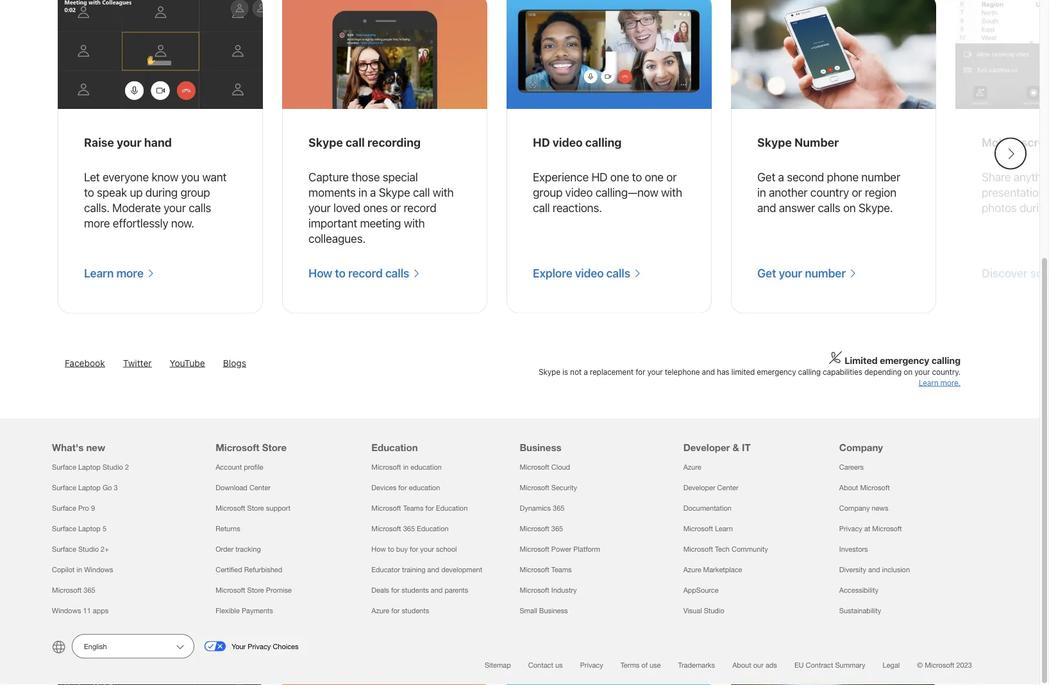 Task type: vqa. For each thing, say whether or not it's contained in the screenshot.
Skype call recording
yes



Task type: describe. For each thing, give the bounding box(es) containing it.
laptop for go
[[78, 484, 101, 492]]

twitter
[[123, 358, 152, 369]]

skype up capture
[[309, 136, 343, 149]]

our
[[754, 662, 764, 670]]

a inside get a second phone number in another country or region and answer calls on skype.
[[778, 170, 784, 184]]

download center
[[216, 484, 271, 492]]

group inside let everyone know you want to speak up during group calls. moderate your calls more effortlessly now.
[[180, 186, 210, 199]]

loved
[[334, 201, 361, 215]]

video inside "experience hd one to one or group video calling—now with call reactions."
[[565, 186, 593, 199]]

microsoft store promise link
[[216, 587, 292, 595]]

terms of use
[[621, 662, 661, 670]]

flexible
[[216, 607, 240, 615]]

surface laptop go 3
[[52, 484, 118, 492]]

center for microsoft
[[249, 484, 271, 492]]

get for get your number
[[758, 266, 776, 280]]

explore video calls link
[[533, 266, 641, 282]]

laptop for 5
[[78, 525, 101, 533]]

ads
[[766, 662, 777, 670]]

students for deals
[[402, 587, 429, 595]]

calls.
[[84, 201, 110, 215]]

california consumer privacy act (ccpa) opt-out icon image
[[204, 642, 232, 652]]

privacy at microsoft link
[[840, 525, 902, 533]]

1 horizontal spatial studio
[[103, 463, 123, 472]]

business inside heading
[[520, 443, 562, 454]]

0 horizontal spatial hd
[[533, 136, 550, 149]]

and right training
[[428, 566, 439, 574]]

teams for microsoft teams for education
[[403, 504, 424, 513]]

what's new heading
[[52, 419, 200, 457]]

surface for surface laptop 5
[[52, 525, 76, 533]]

accessibility
[[840, 587, 879, 595]]

microsoft store
[[216, 443, 287, 454]]

or inside get a second phone number in another country or region and answer calls on skype.
[[852, 186, 862, 199]]

how to buy for your school link
[[372, 545, 457, 554]]

returns
[[216, 525, 240, 533]]

number inside get a second phone number in another country or region and answer calls on skype.
[[862, 170, 901, 184]]

want
[[202, 170, 227, 184]]

1 vertical spatial education
[[436, 504, 468, 513]]

diversity
[[840, 566, 867, 574]]

effortlessly
[[113, 216, 168, 230]]

skype left number
[[758, 136, 792, 149]]

microsoft for microsoft learn link
[[684, 525, 713, 533]]

azure for students link
[[372, 607, 429, 615]]

microsoft for leftmost 'microsoft 365' link
[[52, 587, 82, 595]]

certified refurbished link
[[216, 566, 282, 574]]

raise your hand
[[84, 136, 172, 149]]

get your number
[[758, 266, 849, 280]]

now.
[[171, 216, 194, 230]]

surface for surface pro 9
[[52, 504, 76, 513]]

company for company news
[[840, 504, 870, 513]]

is
[[563, 368, 568, 377]]

microsoft store support
[[216, 504, 291, 513]]

tech
[[715, 545, 730, 554]]

business heading
[[520, 419, 668, 457]]

calling for hd video calling
[[586, 136, 622, 149]]

about microsoft link
[[840, 484, 890, 492]]

1 vertical spatial business
[[539, 607, 568, 615]]

promise
[[266, 587, 292, 595]]

teams for microsoft teams
[[552, 566, 572, 574]]

investors link
[[840, 545, 868, 554]]

diversity and inclusion
[[840, 566, 910, 574]]

azure for azure link
[[684, 463, 701, 472]]

copilot in windows link
[[52, 566, 113, 574]]

group inside "experience hd one to one or group video calling—now with call reactions."
[[533, 186, 563, 199]]

microsoft store support link
[[216, 504, 291, 513]]

hd video calling
[[533, 136, 622, 149]]

let
[[84, 170, 100, 184]]

microsoft for microsoft store promise link
[[216, 587, 245, 595]]

center for developer
[[718, 484, 739, 492]]

to inside let everyone know you want to speak up during group calls. moderate your calls more effortlessly now.
[[84, 186, 94, 199]]

1 one from the left
[[611, 170, 629, 184]]

learn inside learn more link
[[84, 266, 114, 280]]

microsoft for microsoft in education link
[[372, 463, 401, 472]]

2 one from the left
[[645, 170, 664, 184]]

microsoft for 'microsoft cloud' link at bottom
[[520, 463, 550, 472]]

2 vertical spatial education
[[417, 525, 449, 533]]

store for microsoft store
[[262, 443, 287, 454]]

3
[[114, 484, 118, 492]]

education heading
[[372, 419, 512, 457]]

school
[[436, 545, 457, 554]]

about microsoft
[[840, 484, 890, 492]]

for up the microsoft 365 education link
[[426, 504, 434, 513]]

microsoft power platform
[[520, 545, 600, 554]]

up
[[130, 186, 143, 199]]

raise
[[84, 136, 114, 149]]

call inside "capture those special moments in a skype call with your loved ones or record important meeting with colleagues.​"
[[413, 186, 430, 199]]

small
[[520, 607, 537, 615]]

365 for the top 'microsoft 365' link
[[552, 525, 563, 533]]

learn more link
[[84, 266, 154, 282]]

small business
[[520, 607, 568, 615]]

dynamics
[[520, 504, 551, 513]]

eu contract summary
[[795, 662, 866, 670]]

terms of use link
[[621, 662, 661, 670]]

for right buy
[[410, 545, 418, 554]]

know
[[152, 170, 178, 184]]

a inside limited emergency calling skype is not a replacement for your telephone and has limited emergency calling capabilities depending on your country. learn more.
[[584, 368, 588, 377]]

copilot in windows
[[52, 566, 113, 574]]

contact us link
[[528, 662, 563, 670]]

for down deals for students and parents on the left bottom of the page
[[391, 607, 400, 615]]

ones
[[363, 201, 388, 215]]

careers
[[840, 463, 864, 472]]

visual
[[684, 607, 702, 615]]

azure for students
[[372, 607, 429, 615]]

to inside "experience hd one to one or group video calling—now with call reactions."
[[632, 170, 642, 184]]

1 horizontal spatial with
[[433, 186, 454, 199]]

participant is raising hand in skype call image
[[58, 0, 263, 109]]

in inside "capture those special moments in a skype call with your loved ones or record important meeting with colleagues.​"
[[359, 186, 367, 199]]

how for how to record calls
[[309, 266, 332, 280]]

microsoft in education
[[372, 463, 442, 472]]

parents
[[445, 587, 468, 595]]

replacement
[[590, 368, 634, 377]]

in up devices for education
[[403, 463, 409, 472]]

0 vertical spatial call
[[346, 136, 365, 149]]

about our ads
[[733, 662, 777, 670]]

about for about our ads
[[733, 662, 752, 670]]

company heading
[[840, 419, 980, 457]]

&
[[733, 443, 739, 454]]

calling for limited emergency calling skype is not a replacement for your telephone and has limited emergency calling capabilities depending on your country. learn more.
[[932, 355, 961, 366]]

1 horizontal spatial microsoft 365
[[520, 525, 563, 533]]

certified refurbished
[[216, 566, 282, 574]]

microsoft power platform link
[[520, 545, 600, 554]]

microsoft 365 education
[[372, 525, 449, 533]]

small business link
[[520, 607, 568, 615]]

your
[[232, 643, 246, 651]]

community
[[732, 545, 768, 554]]

students for azure
[[402, 607, 429, 615]]

microsoft tech community link
[[684, 545, 768, 554]]

answer
[[779, 201, 815, 215]]

youtube link
[[170, 358, 205, 369]]

developer for developer & it
[[684, 443, 730, 454]]

flexible payments link
[[216, 607, 273, 615]]

country.
[[932, 368, 961, 377]]

9
[[91, 504, 95, 513]]

education inside heading
[[372, 443, 418, 454]]

2+
[[101, 545, 109, 554]]

privacy for privacy at microsoft
[[840, 525, 863, 533]]

documentation
[[684, 504, 732, 513]]

facebook link
[[65, 358, 105, 369]]

another
[[769, 186, 808, 199]]

industry
[[552, 587, 577, 595]]

microsoft industry link
[[520, 587, 577, 595]]

azure marketplace
[[684, 566, 742, 574]]

developer & it heading
[[684, 419, 824, 457]]

those
[[352, 170, 380, 184]]

microsoft security
[[520, 484, 577, 492]]

company for company
[[840, 443, 883, 454]]

video for hd
[[553, 136, 583, 149]]

in inside get a second phone number in another country or region and answer calls on skype.
[[758, 186, 766, 199]]

azure for azure for students
[[372, 607, 390, 615]]

365 for leftmost 'microsoft 365' link
[[84, 587, 95, 595]]

what's new
[[52, 443, 105, 454]]

studio for visual studio
[[704, 607, 725, 615]]

microsoft for the microsoft 365 education link
[[372, 525, 401, 533]]

country
[[811, 186, 849, 199]]

capture those special moments in a skype call with your loved ones or record important meeting with colleagues.​
[[309, 170, 454, 246]]

1 horizontal spatial more
[[116, 266, 144, 280]]

youtube
[[170, 358, 205, 369]]

speak
[[97, 186, 127, 199]]

educator training and development link
[[372, 566, 482, 574]]

on inside get a second phone number in another country or region and answer calls on skype.
[[843, 201, 856, 215]]

privacy link
[[580, 662, 603, 670]]

eu contract summary link
[[795, 662, 866, 670]]

to inside footer resource links element
[[388, 545, 394, 554]]



Task type: locate. For each thing, give the bounding box(es) containing it.
blogs
[[223, 358, 246, 369]]

microsoft for microsoft tech community link
[[684, 545, 713, 554]]

0 vertical spatial students
[[402, 587, 429, 595]]

1 vertical spatial a
[[370, 186, 376, 199]]

store for microsoft store promise
[[247, 587, 264, 595]]

how to record calls link
[[309, 266, 420, 282]]

and inside limited emergency calling skype is not a replacement for your telephone and has limited emergency calling capabilities depending on your country. learn more.
[[702, 368, 715, 377]]

365 for the 'dynamics 365' link
[[553, 504, 565, 513]]

business up microsoft cloud at the bottom of page
[[520, 443, 562, 454]]

365 up how to buy for your school link
[[403, 525, 415, 533]]

microsoft store promise
[[216, 587, 292, 595]]

0 horizontal spatial privacy
[[248, 643, 271, 651]]

about down careers link
[[840, 484, 858, 492]]

store up profile
[[262, 443, 287, 454]]

has
[[717, 368, 730, 377]]

number
[[862, 170, 901, 184], [805, 266, 846, 280]]

microsoft for microsoft teams link
[[520, 566, 550, 574]]

record down colleagues.​
[[348, 266, 383, 280]]

0 horizontal spatial record
[[348, 266, 383, 280]]

0 vertical spatial about
[[840, 484, 858, 492]]

4 surface from the top
[[52, 525, 76, 533]]

1 surface from the top
[[52, 463, 76, 472]]

0 horizontal spatial calling
[[586, 136, 622, 149]]

privacy left the at
[[840, 525, 863, 533]]

1 vertical spatial number
[[805, 266, 846, 280]]

skype inside "capture those special moments in a skype call with your loved ones or record important meeting with colleagues.​"
[[379, 186, 410, 199]]

your privacy choices link
[[204, 642, 314, 652]]

windows
[[84, 566, 113, 574], [52, 607, 81, 615]]

2 vertical spatial laptop
[[78, 525, 101, 533]]

0 horizontal spatial number
[[805, 266, 846, 280]]

1 horizontal spatial center
[[718, 484, 739, 492]]

2 vertical spatial call
[[533, 201, 550, 215]]

contract
[[806, 662, 833, 670]]

recording
[[368, 136, 421, 149]]

2 vertical spatial calling
[[798, 368, 821, 377]]

1 horizontal spatial learn
[[715, 525, 733, 533]]

0 vertical spatial education
[[372, 443, 418, 454]]

0 horizontal spatial center
[[249, 484, 271, 492]]

skype left is
[[539, 368, 561, 377]]

microsoft for microsoft power platform link
[[520, 545, 550, 554]]

devices for education
[[372, 484, 440, 492]]

1 vertical spatial on
[[904, 368, 913, 377]]

1 students from the top
[[402, 587, 429, 595]]

business down microsoft industry
[[539, 607, 568, 615]]

1 horizontal spatial number
[[862, 170, 901, 184]]

azure down the deals
[[372, 607, 390, 615]]

developer for developer center
[[684, 484, 716, 492]]

emergency right limited
[[757, 368, 796, 377]]

2 vertical spatial azure
[[372, 607, 390, 615]]

365 up 11
[[84, 587, 95, 595]]

surface up "copilot"
[[52, 545, 76, 554]]

microsoft down devices
[[372, 504, 401, 513]]

1 vertical spatial how
[[372, 545, 386, 554]]

0 vertical spatial privacy
[[840, 525, 863, 533]]

facebook
[[65, 358, 105, 369]]

a inside "capture those special moments in a skype call with your loved ones or record important meeting with colleagues.​"
[[370, 186, 376, 199]]

calling up country.
[[932, 355, 961, 366]]

0 vertical spatial microsoft 365 link
[[520, 525, 563, 533]]

your
[[117, 136, 142, 149], [164, 201, 186, 215], [309, 201, 331, 215], [779, 266, 803, 280], [648, 368, 663, 377], [915, 368, 930, 377], [420, 545, 434, 554]]

microsoft 365 link up windows 11 apps
[[52, 587, 95, 595]]

azure up developer center
[[684, 463, 701, 472]]

2 horizontal spatial with
[[661, 186, 682, 199]]

or inside "experience hd one to one or group video calling—now with call reactions."
[[667, 170, 677, 184]]

buy
[[396, 545, 408, 554]]

2 vertical spatial privacy
[[580, 662, 603, 670]]

studio right visual
[[704, 607, 725, 615]]

developer inside heading
[[684, 443, 730, 454]]

how inside footer resource links element
[[372, 545, 386, 554]]

microsoft cloud link
[[520, 463, 570, 472]]

3 laptop from the top
[[78, 525, 101, 533]]

1 horizontal spatial calling
[[798, 368, 821, 377]]

get inside get a second phone number in another country or region and answer calls on skype.
[[758, 170, 776, 184]]

to down colleagues.​
[[335, 266, 346, 280]]

telephone
[[665, 368, 700, 377]]

surface pro 9 link
[[52, 504, 95, 513]]

surface for surface laptop go 3
[[52, 484, 76, 492]]

1 vertical spatial call
[[413, 186, 430, 199]]

on down country
[[843, 201, 856, 215]]

0 vertical spatial learn
[[84, 266, 114, 280]]

2 laptop from the top
[[78, 484, 101, 492]]

store up payments
[[247, 587, 264, 595]]

profile
[[244, 463, 263, 472]]

sustainability
[[840, 607, 881, 615]]

studio left 2+ at left
[[78, 545, 99, 554]]

0 vertical spatial number
[[862, 170, 901, 184]]

2 vertical spatial learn
[[715, 525, 733, 533]]

microsoft inside heading
[[216, 443, 259, 454]]

hd video call on mobile device image
[[507, 0, 712, 109]]

0 horizontal spatial microsoft 365 link
[[52, 587, 95, 595]]

and left has on the bottom of the page
[[702, 368, 715, 377]]

microsoft for microsoft teams for education link
[[372, 504, 401, 513]]

apps
[[93, 607, 109, 615]]

about for about microsoft
[[840, 484, 858, 492]]

2 horizontal spatial calling
[[932, 355, 961, 366]]

0 vertical spatial teams
[[403, 504, 424, 513]]

laptop for studio
[[78, 463, 101, 472]]

education for microsoft in education
[[411, 463, 442, 472]]

microsoft right the at
[[873, 525, 902, 533]]

microsoft down the microsoft learn
[[684, 545, 713, 554]]

a up another
[[778, 170, 784, 184]]

1 group from the left
[[180, 186, 210, 199]]

0 vertical spatial laptop
[[78, 463, 101, 472]]

privacy right your
[[248, 643, 271, 651]]

laptop left go
[[78, 484, 101, 492]]

1 get from the top
[[758, 170, 776, 184]]

how up educator
[[372, 545, 386, 554]]

accept incoming call with skype number image
[[731, 0, 937, 109]]

education for devices for education
[[409, 484, 440, 492]]

emergency up 'depending'
[[880, 355, 930, 366]]

1 horizontal spatial emergency
[[880, 355, 930, 366]]

video up experience
[[553, 136, 583, 149]]

surface laptop 5
[[52, 525, 106, 533]]

video up reactions.
[[565, 186, 593, 199]]

account
[[216, 463, 242, 472]]

2 vertical spatial a
[[584, 368, 588, 377]]

0 vertical spatial company
[[840, 443, 883, 454]]

learn inside limited emergency calling skype is not a replacement for your telephone and has limited emergency calling capabilities depending on your country. learn more.
[[919, 379, 939, 388]]

windows left 11
[[52, 607, 81, 615]]

about left 'our'
[[733, 662, 752, 670]]

microsoft teams link
[[520, 566, 572, 574]]

your inside "capture those special moments in a skype call with your loved ones or record important meeting with colleagues.​"
[[309, 201, 331, 215]]

capture
[[309, 170, 349, 184]]

microsoft store heading
[[216, 419, 356, 457]]

surface laptop studio 2
[[52, 463, 129, 472]]

not
[[570, 368, 582, 377]]

region
[[865, 186, 897, 199]]

for right devices
[[399, 484, 407, 492]]

1 vertical spatial teams
[[552, 566, 572, 574]]

returns link
[[216, 525, 240, 533]]

deals
[[372, 587, 389, 595]]

video for explore
[[575, 266, 604, 280]]

store inside heading
[[262, 443, 287, 454]]

microsoft up microsoft teams link
[[520, 545, 550, 554]]

get inside get your number link
[[758, 266, 776, 280]]

0 horizontal spatial microsoft 365
[[52, 587, 95, 595]]

privacy inside footer resource links element
[[840, 525, 863, 533]]

surface studio 2+ link
[[52, 545, 109, 554]]

educator training and development
[[372, 566, 482, 574]]

power
[[552, 545, 572, 554]]

0 vertical spatial studio
[[103, 463, 123, 472]]

1 laptop from the top
[[78, 463, 101, 472]]

studio for surface studio 2+
[[78, 545, 99, 554]]

1 horizontal spatial on
[[904, 368, 913, 377]]

0 vertical spatial how
[[309, 266, 332, 280]]

call inside "experience hd one to one or group video calling—now with call reactions."
[[533, 201, 550, 215]]

2 get from the top
[[758, 266, 776, 280]]

0 vertical spatial business
[[520, 443, 562, 454]]

1 company from the top
[[840, 443, 883, 454]]

0 vertical spatial calling
[[586, 136, 622, 149]]

careers link
[[840, 463, 864, 472]]

how down colleagues.​
[[309, 266, 332, 280]]

surface laptop studio 2 link
[[52, 463, 129, 472]]

contact
[[528, 662, 554, 670]]

microsoft up microsoft industry
[[520, 566, 550, 574]]

2 vertical spatial studio
[[704, 607, 725, 615]]

microsoft 365 down 'dynamics 365'
[[520, 525, 563, 533]]

teams down power
[[552, 566, 572, 574]]

2 surface from the top
[[52, 484, 76, 492]]

refurbished
[[244, 566, 282, 574]]

skype call on mobile is being recorded. image
[[282, 0, 487, 109]]

on right 'depending'
[[904, 368, 913, 377]]

1 vertical spatial hd
[[592, 170, 608, 184]]

0 horizontal spatial how
[[309, 266, 332, 280]]

0 horizontal spatial more
[[84, 216, 110, 230]]

skype inside limited emergency calling skype is not a replacement for your telephone and has limited emergency calling capabilities depending on your country. learn more.
[[539, 368, 561, 377]]

microsoft 365 up windows 11 apps
[[52, 587, 95, 595]]

365 up microsoft power platform link
[[552, 525, 563, 533]]

privacy at microsoft
[[840, 525, 902, 533]]

in down those
[[359, 186, 367, 199]]

microsoft down "copilot"
[[52, 587, 82, 595]]

to down let
[[84, 186, 94, 199]]

1 horizontal spatial one
[[645, 170, 664, 184]]

0 vertical spatial video
[[553, 136, 583, 149]]

center up documentation link
[[718, 484, 739, 492]]

about inside footer resource links element
[[840, 484, 858, 492]]

1 vertical spatial studio
[[78, 545, 99, 554]]

2 company from the top
[[840, 504, 870, 513]]

deals for students and parents
[[372, 587, 468, 595]]

2 horizontal spatial call
[[533, 201, 550, 215]]

2 center from the left
[[718, 484, 739, 492]]

order tracking
[[216, 545, 261, 554]]

learn more. link
[[919, 379, 961, 388]]

microsoft for microsoft security link
[[520, 484, 550, 492]]

0 vertical spatial or
[[667, 170, 677, 184]]

us
[[555, 662, 563, 670]]

company down about microsoft link at the right of the page
[[840, 504, 870, 513]]

and inside get a second phone number in another country or region and answer calls on skype.
[[758, 201, 776, 215]]

microsoft up account profile
[[216, 443, 259, 454]]

or inside "capture those special moments in a skype call with your loved ones or record important meeting with colleagues.​"
[[391, 201, 401, 215]]

center down profile
[[249, 484, 271, 492]]

more down effortlessly
[[116, 266, 144, 280]]

devices
[[372, 484, 397, 492]]

11
[[83, 607, 91, 615]]

2 students from the top
[[402, 607, 429, 615]]

calling up "experience hd one to one or group video calling—now with call reactions."
[[586, 136, 622, 149]]

1 vertical spatial privacy
[[248, 643, 271, 651]]

0 horizontal spatial one
[[611, 170, 629, 184]]

devices for education link
[[372, 484, 440, 492]]

0 vertical spatial a
[[778, 170, 784, 184]]

teams up the microsoft 365 education link
[[403, 504, 424, 513]]

calls inside get a second phone number in another country or region and answer calls on skype.
[[818, 201, 841, 215]]

surface for surface studio 2+
[[52, 545, 76, 554]]

surface for surface laptop studio 2
[[52, 463, 76, 472]]

developer down azure link
[[684, 484, 716, 492]]

learn inside footer resource links element
[[715, 525, 733, 533]]

store for microsoft store support
[[247, 504, 264, 513]]

0 vertical spatial more
[[84, 216, 110, 230]]

laptop down new on the bottom left of page
[[78, 463, 101, 472]]

microsoft for microsoft store support link on the bottom left of page
[[216, 504, 245, 513]]

record down special
[[404, 201, 437, 215]]

microsoft for the top 'microsoft 365' link
[[520, 525, 550, 533]]

microsoft 365 link down 'dynamics 365'
[[520, 525, 563, 533]]

and right diversity
[[869, 566, 880, 574]]

education
[[372, 443, 418, 454], [436, 504, 468, 513], [417, 525, 449, 533]]

1 horizontal spatial privacy
[[580, 662, 603, 670]]

0 horizontal spatial emergency
[[757, 368, 796, 377]]

1 horizontal spatial call
[[413, 186, 430, 199]]

0 horizontal spatial windows
[[52, 607, 81, 615]]

1 vertical spatial microsoft 365
[[52, 587, 95, 595]]

1 vertical spatial developer
[[684, 484, 716, 492]]

microsoft down dynamics
[[520, 525, 550, 533]]

1 vertical spatial more
[[116, 266, 144, 280]]

on inside limited emergency calling skype is not a replacement for your telephone and has limited emergency calling capabilities depending on your country. learn more.
[[904, 368, 913, 377]]

skype
[[309, 136, 343, 149], [758, 136, 792, 149], [379, 186, 410, 199], [539, 368, 561, 377]]

0 horizontal spatial group
[[180, 186, 210, 199]]

0 vertical spatial store
[[262, 443, 287, 454]]

company inside heading
[[840, 443, 883, 454]]

studio left 2
[[103, 463, 123, 472]]

hd up experience
[[533, 136, 550, 149]]

microsoft
[[216, 443, 259, 454], [372, 463, 401, 472], [520, 463, 550, 472], [520, 484, 550, 492], [860, 484, 890, 492], [216, 504, 245, 513], [372, 504, 401, 513], [372, 525, 401, 533], [520, 525, 550, 533], [684, 525, 713, 533], [873, 525, 902, 533], [520, 545, 550, 554], [684, 545, 713, 554], [520, 566, 550, 574], [52, 587, 82, 595], [216, 587, 245, 595], [520, 587, 550, 595], [925, 662, 955, 670]]

call up those
[[346, 136, 365, 149]]

calls inside let everyone know you want to speak up during group calls. moderate your calls more effortlessly now.
[[189, 201, 211, 215]]

0 vertical spatial record
[[404, 201, 437, 215]]

flexible payments
[[216, 607, 273, 615]]

microsoft learn
[[684, 525, 733, 533]]

microsoft cloud
[[520, 463, 570, 472]]

developer
[[684, 443, 730, 454], [684, 484, 716, 492]]

order tracking link
[[216, 545, 261, 554]]

microsoft 365 education link
[[372, 525, 449, 533]]

microsoft industry
[[520, 587, 577, 595]]

privacy for privacy link
[[580, 662, 603, 670]]

to up calling—now
[[632, 170, 642, 184]]

education up devices for education
[[411, 463, 442, 472]]

call left reactions.
[[533, 201, 550, 215]]

1 horizontal spatial how
[[372, 545, 386, 554]]

footer resource links element
[[0, 419, 1040, 622]]

in right "copilot"
[[77, 566, 82, 574]]

surface left pro
[[52, 504, 76, 513]]

microsoft teams
[[520, 566, 572, 574]]

for right the deals
[[391, 587, 400, 595]]

microsoft up the microsoft security
[[520, 463, 550, 472]]

video
[[553, 136, 583, 149], [565, 186, 593, 199], [575, 266, 604, 280]]

calling—now
[[596, 186, 659, 199]]

call down special
[[413, 186, 430, 199]]

education down microsoft teams for education
[[417, 525, 449, 533]]

0 vertical spatial emergency
[[880, 355, 930, 366]]

1 center from the left
[[249, 484, 271, 492]]

1 horizontal spatial microsoft 365 link
[[520, 525, 563, 533]]

microsoft up news
[[860, 484, 890, 492]]

choices
[[273, 643, 299, 651]]

0 vertical spatial microsoft 365
[[520, 525, 563, 533]]

1 horizontal spatial record
[[404, 201, 437, 215]]

get for get a second phone number in another country or region and answer calls on skype.
[[758, 170, 776, 184]]

microsoft for microsoft industry link
[[520, 587, 550, 595]]

1 vertical spatial about
[[733, 662, 752, 670]]

azure up appsource link
[[684, 566, 701, 574]]

2 developer from the top
[[684, 484, 716, 492]]

microsoft down download
[[216, 504, 245, 513]]

record inside "capture those special moments in a skype call with your loved ones or record important meeting with colleagues.​"
[[404, 201, 437, 215]]

reactions.
[[553, 201, 602, 215]]

and down another
[[758, 201, 776, 215]]

calling
[[586, 136, 622, 149], [932, 355, 961, 366], [798, 368, 821, 377]]

education up microsoft in education
[[372, 443, 418, 454]]

how for how to buy for your school
[[372, 545, 386, 554]]

your inside let everyone know you want to speak up during group calls. moderate your calls more effortlessly now.
[[164, 201, 186, 215]]

0 vertical spatial windows
[[84, 566, 113, 574]]

microsoft teams for education
[[372, 504, 468, 513]]

0 horizontal spatial call
[[346, 136, 365, 149]]

education up microsoft teams for education link
[[409, 484, 440, 492]]

summary
[[835, 662, 866, 670]]

blogs link
[[223, 358, 246, 369]]

development
[[441, 566, 482, 574]]

english
[[84, 643, 107, 651]]

news
[[872, 504, 889, 513]]

windows down 2+ at left
[[84, 566, 113, 574]]

365 down security in the bottom of the page
[[553, 504, 565, 513]]

1 horizontal spatial or
[[667, 170, 677, 184]]

how to buy for your school
[[372, 545, 457, 554]]

1 vertical spatial laptop
[[78, 484, 101, 492]]

1 vertical spatial emergency
[[757, 368, 796, 377]]

1 developer from the top
[[684, 443, 730, 454]]

3 surface from the top
[[52, 504, 76, 513]]

0 horizontal spatial on
[[843, 201, 856, 215]]

hd up calling—now
[[592, 170, 608, 184]]

0 vertical spatial developer
[[684, 443, 730, 454]]

surface down surface pro 9
[[52, 525, 76, 533]]

microsoft down documentation
[[684, 525, 713, 533]]

1 vertical spatial students
[[402, 607, 429, 615]]

surface up surface pro 9
[[52, 484, 76, 492]]

store left the support on the bottom left of page
[[247, 504, 264, 513]]

0 horizontal spatial learn
[[84, 266, 114, 280]]

students down deals for students and parents on the left bottom of the page
[[402, 607, 429, 615]]

how
[[309, 266, 332, 280], [372, 545, 386, 554]]

with inside "experience hd one to one or group video calling—now with call reactions."
[[661, 186, 682, 199]]

1 vertical spatial record
[[348, 266, 383, 280]]

1 vertical spatial store
[[247, 504, 264, 513]]

365 for the microsoft 365 education link
[[403, 525, 415, 533]]

1 horizontal spatial group
[[533, 186, 563, 199]]

microsoft for microsoft store heading
[[216, 443, 259, 454]]

order
[[216, 545, 234, 554]]

calling left 'capabilities'
[[798, 368, 821, 377]]

microsoft up devices
[[372, 463, 401, 472]]

0 horizontal spatial a
[[370, 186, 376, 199]]

colleagues.​
[[309, 232, 366, 246]]

5 surface from the top
[[52, 545, 76, 554]]

more inside let everyone know you want to speak up during group calls. moderate your calls more effortlessly now.
[[84, 216, 110, 230]]

your inside footer resource links element
[[420, 545, 434, 554]]

appsource link
[[684, 587, 719, 595]]

developer up azure link
[[684, 443, 730, 454]]

group down experience
[[533, 186, 563, 199]]

0 vertical spatial azure
[[684, 463, 701, 472]]

2 vertical spatial video
[[575, 266, 604, 280]]

surface down what's
[[52, 463, 76, 472]]

1 vertical spatial get
[[758, 266, 776, 280]]

2 horizontal spatial a
[[778, 170, 784, 184]]

privacy right us
[[580, 662, 603, 670]]

microsoft up buy
[[372, 525, 401, 533]]

for inside limited emergency calling skype is not a replacement for your telephone and has limited emergency calling capabilities depending on your country. learn more.
[[636, 368, 645, 377]]

azure for azure marketplace
[[684, 566, 701, 574]]

and left parents on the bottom left of page
[[431, 587, 443, 595]]

certified
[[216, 566, 242, 574]]

skype call recording
[[309, 136, 421, 149]]

account profile link
[[216, 463, 263, 472]]

inclusion
[[882, 566, 910, 574]]

2 vertical spatial store
[[247, 587, 264, 595]]

0 vertical spatial education
[[411, 463, 442, 472]]

visual studio link
[[684, 607, 725, 615]]

microsoft right ©
[[925, 662, 955, 670]]

0 horizontal spatial about
[[733, 662, 752, 670]]

2 group from the left
[[533, 186, 563, 199]]

depending
[[865, 368, 902, 377]]

0 vertical spatial hd
[[533, 136, 550, 149]]

laptop left 5
[[78, 525, 101, 533]]

students down training
[[402, 587, 429, 595]]

eu
[[795, 662, 804, 670]]

0 horizontal spatial with
[[404, 216, 425, 230]]

group down you
[[180, 186, 210, 199]]

hd inside "experience hd one to one or group video calling—now with call reactions."
[[592, 170, 608, 184]]

2 horizontal spatial studio
[[704, 607, 725, 615]]

surface
[[52, 463, 76, 472], [52, 484, 76, 492], [52, 504, 76, 513], [52, 525, 76, 533], [52, 545, 76, 554]]



